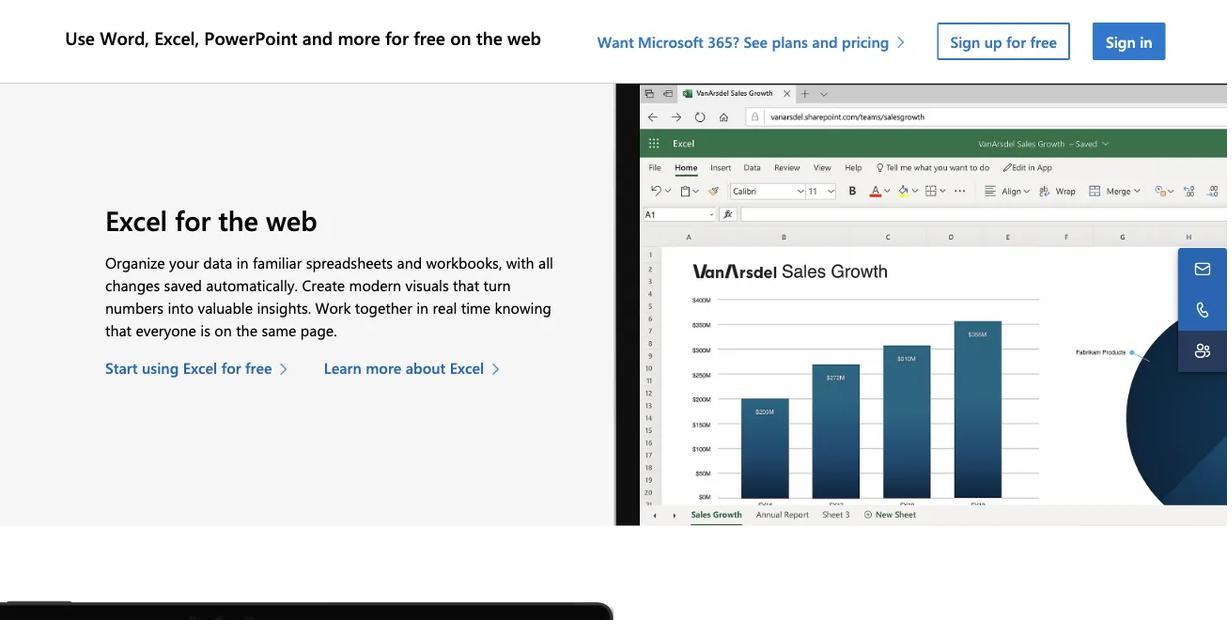 Task type: vqa. For each thing, say whether or not it's contained in the screenshot.
a
no



Task type: locate. For each thing, give the bounding box(es) containing it.
that down workbooks,
[[453, 275, 479, 296]]

sign in link
[[1093, 23, 1166, 60]]

want microsoft 365? see plans and pricing link
[[597, 31, 915, 51]]

1 horizontal spatial and
[[397, 253, 422, 273]]

1 horizontal spatial free
[[414, 25, 445, 49]]

in
[[1140, 31, 1153, 51], [237, 253, 249, 273], [416, 298, 429, 318]]

on
[[450, 25, 471, 49], [215, 320, 232, 341]]

0 vertical spatial more
[[338, 25, 380, 49]]

0 vertical spatial on
[[450, 25, 471, 49]]

everyone
[[136, 320, 196, 341]]

plans
[[772, 31, 808, 51]]

2 horizontal spatial excel
[[450, 358, 484, 378]]

1 horizontal spatial sign
[[1106, 31, 1136, 51]]

excel,
[[154, 25, 199, 49]]

web
[[508, 25, 541, 49], [266, 202, 317, 238]]

more
[[338, 25, 380, 49], [366, 358, 402, 378]]

0 horizontal spatial on
[[215, 320, 232, 341]]

data
[[203, 253, 232, 273]]

is
[[200, 320, 210, 341]]

learn
[[324, 358, 362, 378]]

start using excel for free
[[105, 358, 272, 378]]

sign
[[951, 31, 980, 51], [1106, 31, 1136, 51]]

on inside organize your data in familiar spreadsheets and workbooks, with all changes saved automatically. create modern visuals that turn numbers into valuable insights. work together in real time knowing that everyone is on the same page.
[[215, 320, 232, 341]]

0 horizontal spatial sign
[[951, 31, 980, 51]]

visuals
[[406, 275, 449, 296]]

changes
[[105, 275, 160, 296]]

organize
[[105, 253, 165, 273]]

and
[[302, 25, 333, 49], [812, 31, 838, 51], [397, 253, 422, 273]]

a laptop displaying colorful charts and graphs in excel on the web image
[[614, 58, 1227, 526]]

1 vertical spatial on
[[215, 320, 232, 341]]

sign for sign up for free
[[951, 31, 980, 51]]

in inside sign in link
[[1140, 31, 1153, 51]]

automatically.
[[206, 275, 298, 296]]

same
[[262, 320, 296, 341]]

web inside "element"
[[508, 25, 541, 49]]

with
[[506, 253, 534, 273]]

0 horizontal spatial free
[[245, 358, 272, 378]]

web left want
[[508, 25, 541, 49]]

that down numbers
[[105, 320, 132, 341]]

2 vertical spatial in
[[416, 298, 429, 318]]

excel
[[105, 202, 167, 238], [183, 358, 217, 378], [450, 358, 484, 378]]

use word, excel, powerpoint and more for free on the web element
[[61, 0, 1177, 83]]

excel down is
[[183, 358, 217, 378]]

2 horizontal spatial in
[[1140, 31, 1153, 51]]

spreadsheets
[[306, 253, 393, 273]]

sign up for free link
[[937, 23, 1070, 60]]

web up familiar at left top
[[266, 202, 317, 238]]

1 sign from the left
[[951, 31, 980, 51]]

time
[[461, 298, 491, 318]]

and right "plans"
[[812, 31, 838, 51]]

0 horizontal spatial web
[[266, 202, 317, 238]]

2 vertical spatial the
[[236, 320, 258, 341]]

saved
[[164, 275, 202, 296]]

2 sign from the left
[[1106, 31, 1136, 51]]

up
[[985, 31, 1002, 51]]

sign in
[[1106, 31, 1153, 51]]

more inside "element"
[[338, 25, 380, 49]]

see
[[744, 31, 768, 51]]

on inside use word, excel, powerpoint and more for free on the web "element"
[[450, 25, 471, 49]]

1 horizontal spatial web
[[508, 25, 541, 49]]

0 horizontal spatial and
[[302, 25, 333, 49]]

together
[[355, 298, 412, 318]]

the
[[476, 25, 503, 49], [218, 202, 258, 238], [236, 320, 258, 341]]

that
[[453, 275, 479, 296], [105, 320, 132, 341]]

0 vertical spatial the
[[476, 25, 503, 49]]

excel up organize
[[105, 202, 167, 238]]

0 vertical spatial in
[[1140, 31, 1153, 51]]

1 horizontal spatial on
[[450, 25, 471, 49]]

free
[[414, 25, 445, 49], [1030, 31, 1057, 51], [245, 358, 272, 378]]

0 horizontal spatial that
[[105, 320, 132, 341]]

microsoft
[[638, 31, 704, 51]]

0 vertical spatial that
[[453, 275, 479, 296]]

1 vertical spatial web
[[266, 202, 317, 238]]

into
[[168, 298, 194, 318]]

excel right about
[[450, 358, 484, 378]]

using
[[142, 358, 179, 378]]

0 vertical spatial web
[[508, 25, 541, 49]]

0 horizontal spatial in
[[237, 253, 249, 273]]

numbers
[[105, 298, 164, 318]]

and up visuals at left
[[397, 253, 422, 273]]

for
[[385, 25, 409, 49], [1007, 31, 1026, 51], [175, 202, 211, 238], [221, 358, 241, 378]]

and right powerpoint
[[302, 25, 333, 49]]



Task type: describe. For each thing, give the bounding box(es) containing it.
and inside organize your data in familiar spreadsheets and workbooks, with all changes saved automatically. create modern visuals that turn numbers into valuable insights. work together in real time knowing that everyone is on the same page.
[[397, 253, 422, 273]]

sign for sign in
[[1106, 31, 1136, 51]]

valuable
[[198, 298, 253, 318]]

1 vertical spatial that
[[105, 320, 132, 341]]

real
[[433, 298, 457, 318]]

modern
[[349, 275, 401, 296]]

the inside organize your data in familiar spreadsheets and workbooks, with all changes saved automatically. create modern visuals that turn numbers into valuable insights. work together in real time knowing that everyone is on the same page.
[[236, 320, 258, 341]]

use
[[65, 25, 95, 49]]

page.
[[301, 320, 337, 341]]

a surface tablet displaying a presentation in powerpoint on the web image
[[0, 601, 614, 620]]

365?
[[708, 31, 740, 51]]

use word, excel, powerpoint and more for free on the web
[[65, 25, 541, 49]]

sign up for free
[[951, 31, 1057, 51]]

want
[[597, 31, 634, 51]]

1 horizontal spatial excel
[[183, 358, 217, 378]]

create
[[302, 275, 345, 296]]

learn more about excel link
[[324, 357, 510, 380]]

1 vertical spatial the
[[218, 202, 258, 238]]

powerpoint
[[204, 25, 298, 49]]

your
[[169, 253, 199, 273]]

want microsoft 365? see plans and pricing
[[597, 31, 889, 51]]

insights.
[[257, 298, 311, 318]]

knowing
[[495, 298, 552, 318]]

work
[[315, 298, 351, 318]]

workbooks,
[[426, 253, 502, 273]]

1 horizontal spatial in
[[416, 298, 429, 318]]

about
[[406, 358, 446, 378]]

all
[[539, 253, 553, 273]]

familiar
[[253, 253, 302, 273]]

learn more about excel
[[324, 358, 484, 378]]

turn
[[484, 275, 511, 296]]

word,
[[100, 25, 149, 49]]

2 horizontal spatial and
[[812, 31, 838, 51]]

1 vertical spatial in
[[237, 253, 249, 273]]

1 horizontal spatial that
[[453, 275, 479, 296]]

1 vertical spatial more
[[366, 358, 402, 378]]

0 horizontal spatial excel
[[105, 202, 167, 238]]

pricing
[[842, 31, 889, 51]]

start
[[105, 358, 138, 378]]

organize your data in familiar spreadsheets and workbooks, with all changes saved automatically. create modern visuals that turn numbers into valuable insights. work together in real time knowing that everyone is on the same page.
[[105, 253, 553, 341]]

excel for the web
[[105, 202, 317, 238]]

2 horizontal spatial free
[[1030, 31, 1057, 51]]

the inside "element"
[[476, 25, 503, 49]]

start using excel for free link
[[105, 357, 297, 380]]



